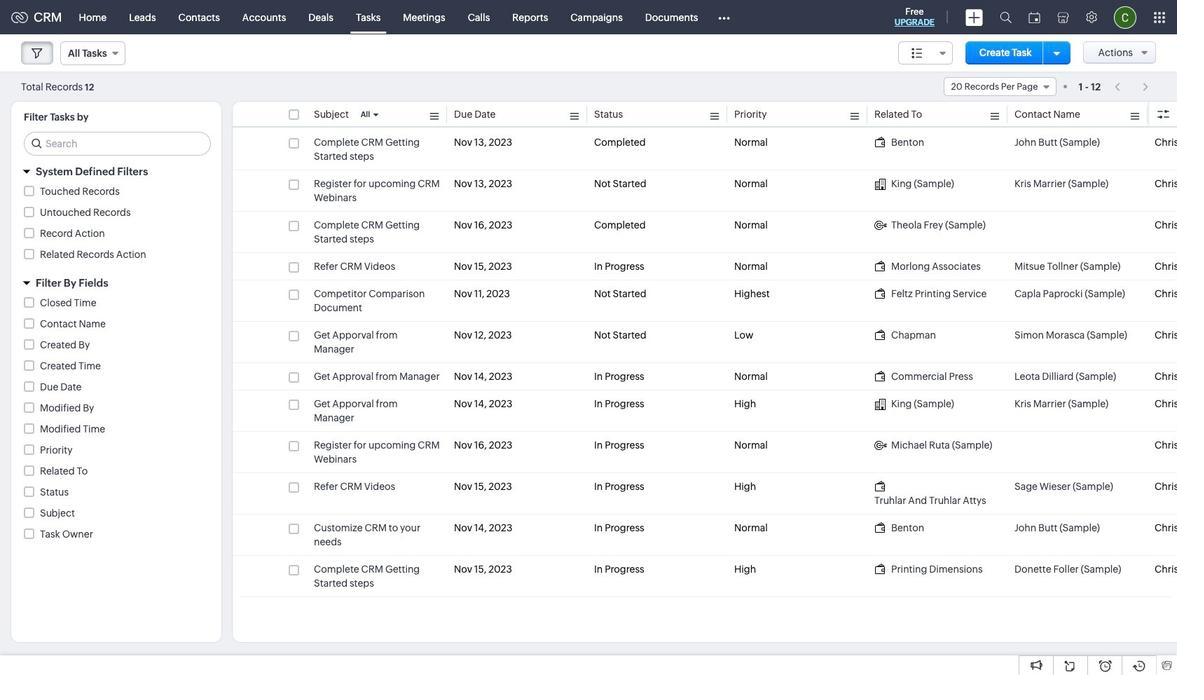 Task type: describe. For each thing, give the bounding box(es) containing it.
none field size
[[899, 41, 953, 64]]

search element
[[992, 0, 1021, 34]]

create menu element
[[958, 0, 992, 34]]

profile image
[[1115, 6, 1137, 28]]



Task type: locate. For each thing, give the bounding box(es) containing it.
profile element
[[1106, 0, 1145, 34]]

logo image
[[11, 12, 28, 23]]

row group
[[233, 129, 1178, 597]]

create menu image
[[966, 9, 983, 26]]

navigation
[[1108, 76, 1157, 97]]

search image
[[1000, 11, 1012, 23]]

calendar image
[[1029, 12, 1041, 23]]

None field
[[60, 41, 125, 65], [899, 41, 953, 64], [944, 77, 1057, 96], [60, 41, 125, 65], [944, 77, 1057, 96]]

Other Modules field
[[710, 6, 740, 28]]

Search text field
[[25, 132, 210, 155]]

size image
[[912, 47, 923, 60]]



Task type: vqa. For each thing, say whether or not it's contained in the screenshot.
Month "THIS"
no



